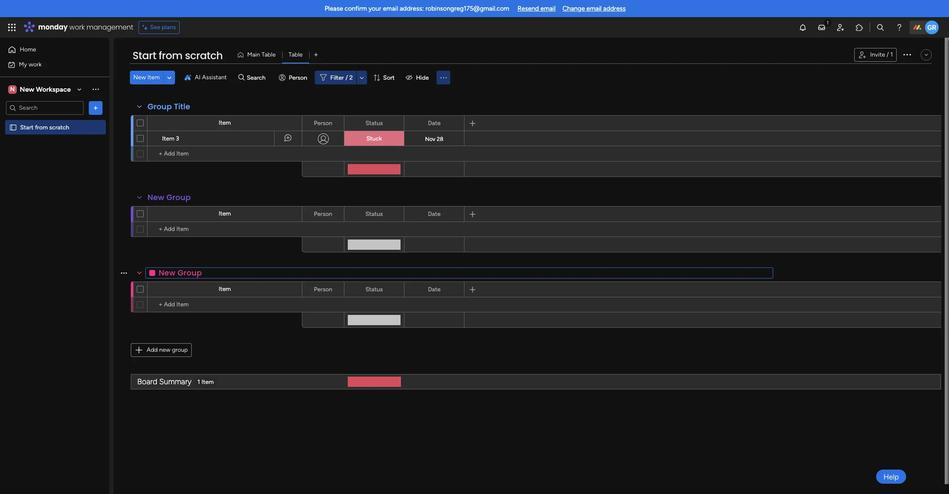 Task type: locate. For each thing, give the bounding box(es) containing it.
start up 'new item'
[[133, 48, 156, 63]]

confirm
[[345, 5, 367, 12]]

work
[[69, 22, 85, 32], [29, 61, 42, 68]]

/ for 1
[[887, 51, 890, 58]]

/ right invite
[[887, 51, 890, 58]]

work for my
[[29, 61, 42, 68]]

0 horizontal spatial options image
[[91, 104, 100, 112]]

scratch up ai assistant button
[[185, 48, 223, 63]]

0 vertical spatial /
[[887, 51, 890, 58]]

start from scratch
[[133, 48, 223, 63], [20, 124, 69, 131]]

change email address
[[563, 5, 626, 12]]

3 email from the left
[[587, 5, 602, 12]]

1 status field from the top
[[364, 119, 385, 128]]

2 vertical spatial new
[[148, 192, 164, 203]]

1 vertical spatial from
[[35, 124, 48, 131]]

scratch down search in workspace field
[[49, 124, 69, 131]]

person inside person popup button
[[289, 74, 307, 81]]

1 status from the top
[[366, 120, 383, 127]]

0 vertical spatial 1
[[891, 51, 894, 58]]

start from scratch down search in workspace field
[[20, 124, 69, 131]]

nov 28
[[425, 136, 444, 142]]

1 horizontal spatial start
[[133, 48, 156, 63]]

28
[[437, 136, 444, 142]]

table right main
[[262, 51, 276, 58]]

0 horizontal spatial scratch
[[49, 124, 69, 131]]

2 vertical spatial date
[[428, 286, 441, 293]]

expand board header image
[[924, 52, 930, 58]]

work inside button
[[29, 61, 42, 68]]

1 vertical spatial options image
[[91, 104, 100, 112]]

new inside workspace selection element
[[20, 85, 34, 93]]

Start from scratch field
[[130, 48, 225, 63]]

group
[[172, 347, 188, 354]]

resend email link
[[518, 5, 556, 12]]

add new group
[[147, 347, 188, 354]]

1 horizontal spatial from
[[159, 48, 183, 63]]

0 horizontal spatial start
[[20, 124, 33, 131]]

0 vertical spatial person field
[[312, 119, 335, 128]]

1 vertical spatial person field
[[312, 210, 335, 219]]

0 vertical spatial options image
[[903, 49, 913, 60]]

/ inside button
[[887, 51, 890, 58]]

1 horizontal spatial scratch
[[185, 48, 223, 63]]

Person field
[[312, 119, 335, 128], [312, 210, 335, 219], [312, 285, 335, 295]]

new inside field
[[148, 192, 164, 203]]

start from scratch up angle down icon
[[133, 48, 223, 63]]

scratch inside 'field'
[[185, 48, 223, 63]]

2 table from the left
[[289, 51, 303, 58]]

1 vertical spatial status
[[366, 211, 383, 218]]

1 horizontal spatial 1
[[891, 51, 894, 58]]

see plans button
[[138, 21, 180, 34]]

0 vertical spatial + add item text field
[[152, 149, 298, 159]]

public board image
[[9, 123, 17, 132]]

0 vertical spatial start from scratch
[[133, 48, 223, 63]]

table
[[262, 51, 276, 58], [289, 51, 303, 58]]

1 vertical spatial date field
[[426, 210, 443, 219]]

from down search in workspace field
[[35, 124, 48, 131]]

1 vertical spatial + add item text field
[[152, 224, 298, 235]]

1 vertical spatial group
[[167, 192, 191, 203]]

0 horizontal spatial start from scratch
[[20, 124, 69, 131]]

my
[[19, 61, 27, 68]]

1 horizontal spatial start from scratch
[[133, 48, 223, 63]]

0 vertical spatial date
[[428, 120, 441, 127]]

2 vertical spatial status
[[366, 286, 383, 293]]

0 vertical spatial new
[[133, 74, 146, 81]]

2 vertical spatial + add item text field
[[152, 300, 298, 310]]

group
[[148, 101, 172, 112], [167, 192, 191, 203]]

3 date field from the top
[[426, 285, 443, 295]]

1 horizontal spatial table
[[289, 51, 303, 58]]

+ Add Item text field
[[152, 149, 298, 159], [152, 224, 298, 235], [152, 300, 298, 310]]

1 table from the left
[[262, 51, 276, 58]]

3 + add item text field from the top
[[152, 300, 298, 310]]

2 date field from the top
[[426, 210, 443, 219]]

0 vertical spatial scratch
[[185, 48, 223, 63]]

0 horizontal spatial new
[[20, 85, 34, 93]]

select product image
[[8, 23, 16, 32]]

new
[[133, 74, 146, 81], [20, 85, 34, 93], [148, 192, 164, 203]]

notifications image
[[799, 23, 808, 32]]

1 vertical spatial 1
[[198, 379, 200, 386]]

1 vertical spatial start from scratch
[[20, 124, 69, 131]]

0 horizontal spatial from
[[35, 124, 48, 131]]

new item button
[[130, 71, 163, 85]]

0 horizontal spatial email
[[383, 5, 398, 12]]

filter
[[331, 74, 344, 81]]

from up angle down icon
[[159, 48, 183, 63]]

new inside button
[[133, 74, 146, 81]]

0 vertical spatial status
[[366, 120, 383, 127]]

main
[[247, 51, 260, 58]]

2 person field from the top
[[312, 210, 335, 219]]

sort button
[[370, 71, 400, 85]]

1 item
[[198, 379, 214, 386]]

1 vertical spatial start
[[20, 124, 33, 131]]

1 vertical spatial status field
[[364, 210, 385, 219]]

0 vertical spatial date field
[[426, 119, 443, 128]]

from inside list box
[[35, 124, 48, 131]]

option
[[0, 120, 109, 121]]

email right the your
[[383, 5, 398, 12]]

2 vertical spatial date field
[[426, 285, 443, 295]]

0 vertical spatial start
[[133, 48, 156, 63]]

0 vertical spatial from
[[159, 48, 183, 63]]

0 vertical spatial status field
[[364, 119, 385, 128]]

options image left expand board header icon
[[903, 49, 913, 60]]

1 right summary
[[198, 379, 200, 386]]

home button
[[5, 43, 92, 57]]

1 person field from the top
[[312, 119, 335, 128]]

ai logo image
[[185, 74, 192, 81]]

ai
[[195, 74, 201, 81]]

start from scratch list box
[[0, 118, 109, 251]]

2 status field from the top
[[364, 210, 385, 219]]

Status field
[[364, 119, 385, 128], [364, 210, 385, 219], [364, 285, 385, 295]]

0 horizontal spatial /
[[346, 74, 348, 81]]

1 vertical spatial new
[[20, 85, 34, 93]]

1 image
[[824, 18, 832, 27]]

2 horizontal spatial email
[[587, 5, 602, 12]]

Date field
[[426, 119, 443, 128], [426, 210, 443, 219], [426, 285, 443, 295]]

0 horizontal spatial work
[[29, 61, 42, 68]]

from
[[159, 48, 183, 63], [35, 124, 48, 131]]

2 email from the left
[[541, 5, 556, 12]]

3 person field from the top
[[312, 285, 335, 295]]

work right my at the top
[[29, 61, 42, 68]]

1 vertical spatial scratch
[[49, 124, 69, 131]]

change
[[563, 5, 585, 12]]

1 right invite
[[891, 51, 894, 58]]

options image
[[903, 49, 913, 60], [91, 104, 100, 112]]

scratch inside list box
[[49, 124, 69, 131]]

robinsongreg175@gmail.com
[[426, 5, 510, 12]]

home
[[20, 46, 36, 53]]

1 horizontal spatial new
[[133, 74, 146, 81]]

2 vertical spatial status field
[[364, 285, 385, 295]]

address
[[604, 5, 626, 12]]

2 date from the top
[[428, 211, 441, 218]]

work right monday
[[69, 22, 85, 32]]

date field for person field related to group
[[426, 210, 443, 219]]

2 horizontal spatial new
[[148, 192, 164, 203]]

monday
[[38, 22, 68, 32]]

1 vertical spatial /
[[346, 74, 348, 81]]

options image down "workspace options" icon
[[91, 104, 100, 112]]

please
[[325, 5, 343, 12]]

filter / 2
[[331, 74, 353, 81]]

2 vertical spatial person field
[[312, 285, 335, 295]]

new for new item
[[133, 74, 146, 81]]

email right resend
[[541, 5, 556, 12]]

person
[[289, 74, 307, 81], [314, 120, 333, 127], [314, 211, 333, 218], [314, 286, 333, 293]]

email right change
[[587, 5, 602, 12]]

start inside list box
[[20, 124, 33, 131]]

start
[[133, 48, 156, 63], [20, 124, 33, 131]]

0 horizontal spatial table
[[262, 51, 276, 58]]

arrow down image
[[357, 73, 367, 83]]

/
[[887, 51, 890, 58], [346, 74, 348, 81]]

1
[[891, 51, 894, 58], [198, 379, 200, 386]]

group title
[[148, 101, 190, 112]]

main table
[[247, 51, 276, 58]]

item inside 'new item' button
[[148, 74, 160, 81]]

1 horizontal spatial email
[[541, 5, 556, 12]]

/ left 2
[[346, 74, 348, 81]]

table left add view image
[[289, 51, 303, 58]]

1 vertical spatial date
[[428, 211, 441, 218]]

table button
[[282, 48, 309, 62]]

email
[[383, 5, 398, 12], [541, 5, 556, 12], [587, 5, 602, 12]]

0 vertical spatial work
[[69, 22, 85, 32]]

hide button
[[403, 71, 434, 85]]

2 status from the top
[[366, 211, 383, 218]]

Group Title field
[[145, 101, 192, 112]]

invite members image
[[837, 23, 845, 32]]

1 horizontal spatial work
[[69, 22, 85, 32]]

angle down image
[[167, 74, 172, 81]]

2
[[350, 74, 353, 81]]

new for new group
[[148, 192, 164, 203]]

hide
[[416, 74, 429, 81]]

item
[[148, 74, 160, 81], [219, 119, 231, 127], [162, 135, 175, 142], [219, 210, 231, 218], [219, 286, 231, 293], [202, 379, 214, 386]]

start right public board icon in the left of the page
[[20, 124, 33, 131]]

1 date from the top
[[428, 120, 441, 127]]

status
[[366, 120, 383, 127], [366, 211, 383, 218], [366, 286, 383, 293]]

1 vertical spatial work
[[29, 61, 42, 68]]

person for person field related to group
[[314, 211, 333, 218]]

invite / 1 button
[[855, 48, 897, 62]]

person for first person field from the bottom
[[314, 286, 333, 293]]

invite / 1
[[871, 51, 894, 58]]

nov
[[425, 136, 436, 142]]

date
[[428, 120, 441, 127], [428, 211, 441, 218], [428, 286, 441, 293]]

None field
[[145, 268, 774, 279]]

3 date from the top
[[428, 286, 441, 293]]

person field for title
[[312, 119, 335, 128]]

person field for group
[[312, 210, 335, 219]]

1 horizontal spatial /
[[887, 51, 890, 58]]

scratch
[[185, 48, 223, 63], [49, 124, 69, 131]]

0 horizontal spatial 1
[[198, 379, 200, 386]]

change email address link
[[563, 5, 626, 12]]



Task type: describe. For each thing, give the bounding box(es) containing it.
help image
[[896, 23, 904, 32]]

summary
[[159, 377, 192, 387]]

assistant
[[202, 74, 227, 81]]

add view image
[[314, 52, 318, 58]]

3 status field from the top
[[364, 285, 385, 295]]

person for person field associated with title
[[314, 120, 333, 127]]

status field for new group
[[364, 210, 385, 219]]

my work
[[19, 61, 42, 68]]

start from scratch inside list box
[[20, 124, 69, 131]]

status for new group
[[366, 211, 383, 218]]

v2 search image
[[239, 73, 245, 83]]

see
[[150, 24, 160, 31]]

n
[[10, 86, 15, 93]]

management
[[87, 22, 133, 32]]

work for monday
[[69, 22, 85, 32]]

title
[[174, 101, 190, 112]]

board summary
[[137, 377, 192, 387]]

1 horizontal spatial options image
[[903, 49, 913, 60]]

apps image
[[856, 23, 864, 32]]

new item
[[133, 74, 160, 81]]

2 + add item text field from the top
[[152, 224, 298, 235]]

start inside 'field'
[[133, 48, 156, 63]]

item 3
[[162, 135, 179, 142]]

table inside button
[[289, 51, 303, 58]]

see plans
[[150, 24, 176, 31]]

menu image
[[439, 73, 448, 82]]

Search field
[[245, 72, 271, 84]]

1 email from the left
[[383, 5, 398, 12]]

invite
[[871, 51, 886, 58]]

workspace selection element
[[8, 84, 72, 95]]

greg robinson image
[[926, 21, 939, 34]]

status for group title
[[366, 120, 383, 127]]

resend email
[[518, 5, 556, 12]]

1 date field from the top
[[426, 119, 443, 128]]

main table button
[[234, 48, 282, 62]]

3 status from the top
[[366, 286, 383, 293]]

help button
[[877, 470, 907, 485]]

new
[[159, 347, 171, 354]]

new workspace
[[20, 85, 71, 93]]

your
[[369, 5, 382, 12]]

add new group button
[[131, 344, 192, 358]]

1 + add item text field from the top
[[152, 149, 298, 159]]

New Group field
[[145, 192, 193, 203]]

ai assistant button
[[181, 71, 230, 85]]

my work button
[[5, 58, 92, 71]]

resend
[[518, 5, 539, 12]]

from inside 'field'
[[159, 48, 183, 63]]

workspace
[[36, 85, 71, 93]]

plans
[[162, 24, 176, 31]]

3
[[176, 135, 179, 142]]

inbox image
[[818, 23, 827, 32]]

0 vertical spatial group
[[148, 101, 172, 112]]

stuck
[[367, 135, 382, 142]]

new group
[[148, 192, 191, 203]]

help
[[884, 473, 900, 482]]

email for resend email
[[541, 5, 556, 12]]

workspace image
[[8, 85, 17, 94]]

monday work management
[[38, 22, 133, 32]]

date field for first person field from the bottom
[[426, 285, 443, 295]]

search everything image
[[877, 23, 885, 32]]

ai assistant
[[195, 74, 227, 81]]

address:
[[400, 5, 424, 12]]

new for new workspace
[[20, 85, 34, 93]]

sort
[[384, 74, 395, 81]]

board
[[137, 377, 157, 387]]

add
[[147, 347, 158, 354]]

/ for 2
[[346, 74, 348, 81]]

person button
[[275, 71, 313, 85]]

1 inside button
[[891, 51, 894, 58]]

workspace options image
[[91, 85, 100, 94]]

start from scratch inside 'field'
[[133, 48, 223, 63]]

table inside button
[[262, 51, 276, 58]]

please confirm your email address: robinsongreg175@gmail.com
[[325, 5, 510, 12]]

email for change email address
[[587, 5, 602, 12]]

status field for group title
[[364, 119, 385, 128]]

Search in workspace field
[[18, 103, 72, 113]]



Task type: vqa. For each thing, say whether or not it's contained in the screenshot.
'/' inside the 'invite / 1' button
yes



